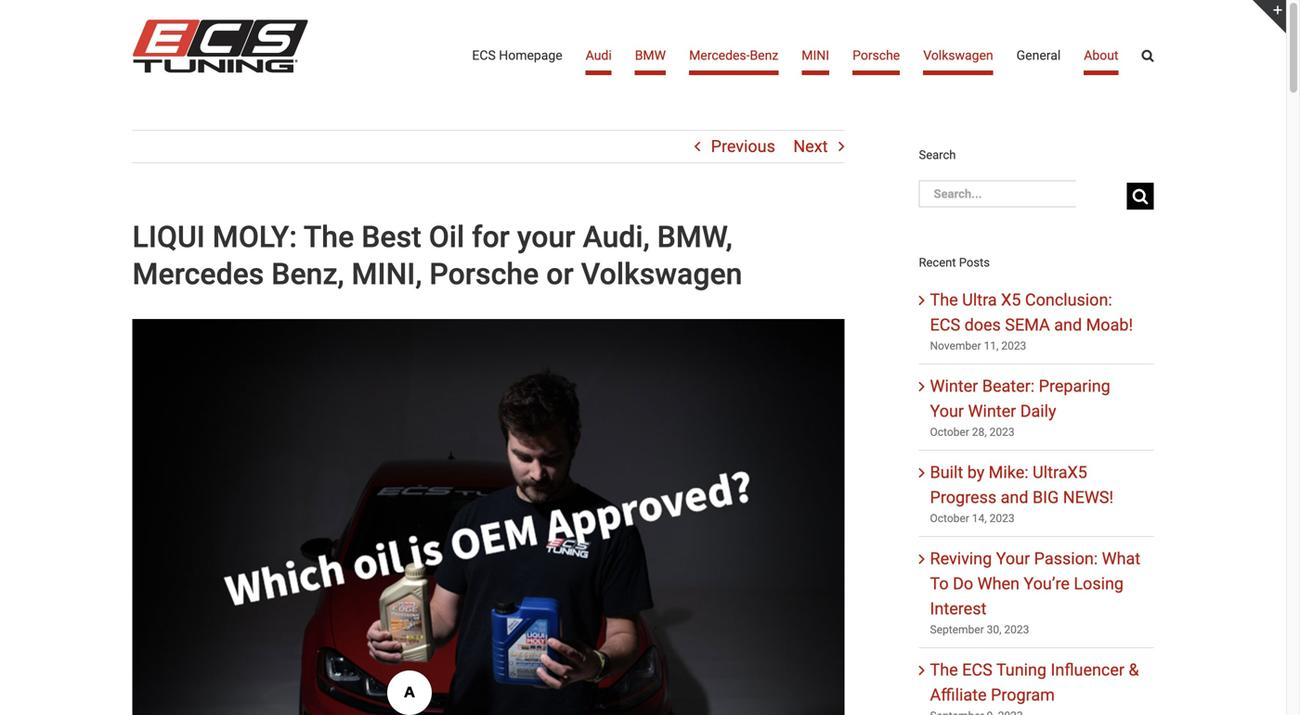 Task type: vqa. For each thing, say whether or not it's contained in the screenshot.
OVERLAND
no



Task type: describe. For each thing, give the bounding box(es) containing it.
reviving your passion: what to do when you're losing interest september 30, 2023
[[930, 550, 1141, 637]]

about
[[1084, 48, 1119, 63]]

audi,
[[583, 220, 650, 255]]

volkswagen inside liqui moly: the best oil for your audi, bmw, mercedes benz, mini, porsche or volkswagen
[[581, 257, 742, 292]]

benz,
[[271, 257, 344, 292]]

preparing
[[1039, 377, 1110, 397]]

passion:
[[1034, 550, 1098, 569]]

the ultra x5 conclusion: ecs does sema and moab! november 11, 2023
[[930, 291, 1133, 353]]

tuning
[[996, 661, 1047, 681]]

&
[[1129, 661, 1139, 681]]

your inside the winter beater: preparing your winter daily october 28, 2023
[[930, 402, 964, 422]]

influencer
[[1051, 661, 1125, 681]]

benz
[[750, 48, 778, 63]]

hm liqui moly blog 12 3 2018 24 image
[[132, 319, 845, 716]]

audi link
[[586, 0, 612, 111]]

the inside liqui moly: the best oil for your audi, bmw, mercedes benz, mini, porsche or volkswagen
[[304, 220, 354, 255]]

liqui
[[132, 220, 205, 255]]

14,
[[972, 513, 987, 526]]

daily
[[1020, 402, 1056, 422]]

2023 inside the ultra x5 conclusion: ecs does sema and moab! november 11, 2023
[[1001, 340, 1026, 353]]

0 vertical spatial winter
[[930, 377, 978, 397]]

the ecs tuning influencer & affiliate program
[[930, 661, 1139, 706]]

ecs homepage link
[[472, 0, 562, 111]]

september
[[930, 624, 984, 637]]

recent
[[919, 256, 956, 270]]

previous link
[[711, 131, 775, 163]]

2023 inside the reviving your passion: what to do when you're losing interest september 30, 2023
[[1004, 624, 1029, 637]]

built
[[930, 463, 963, 483]]

mercedes
[[132, 257, 264, 292]]

the ultra x5 conclusion: ecs does sema and moab! link
[[930, 291, 1133, 335]]

ecs inside the ultra x5 conclusion: ecs does sema and moab! november 11, 2023
[[930, 316, 960, 335]]

section containing the ultra x5 conclusion: ecs does sema and moab!
[[919, 130, 1154, 716]]

the for the ecs tuning influencer & affiliate program
[[930, 661, 958, 681]]

or
[[546, 257, 574, 292]]

next link
[[793, 131, 828, 163]]

search
[[919, 148, 956, 162]]

liqui moly: the best oil for your audi, bmw, mercedes benz, mini, porsche or volkswagen
[[132, 220, 742, 292]]

the for the ultra x5 conclusion: ecs does sema and moab! november 11, 2023
[[930, 291, 958, 310]]

do
[[953, 575, 973, 594]]

october inside the winter beater: preparing your winter daily october 28, 2023
[[930, 426, 969, 439]]

november
[[930, 340, 981, 353]]

mini link
[[802, 0, 829, 111]]

built by mike: ultrax5 progress and big news! october 14, 2023
[[930, 463, 1114, 526]]

and inside built by mike: ultrax5 progress and big news! october 14, 2023
[[1001, 489, 1028, 508]]

posts
[[959, 256, 990, 270]]

oil
[[429, 220, 464, 255]]

ultrax5
[[1033, 463, 1087, 483]]

mini
[[802, 48, 829, 63]]

what
[[1102, 550, 1141, 569]]

recent posts
[[919, 256, 990, 270]]



Task type: locate. For each thing, give the bounding box(es) containing it.
ecs tuning logo image
[[132, 20, 308, 73]]

1 horizontal spatial volkswagen
[[923, 48, 993, 63]]

porsche down for on the left of page
[[429, 257, 539, 292]]

1 vertical spatial volkswagen
[[581, 257, 742, 292]]

october down progress on the right of the page
[[930, 513, 969, 526]]

built by mike: ultrax5 progress and big news! link
[[930, 463, 1114, 508]]

0 vertical spatial the
[[304, 220, 354, 255]]

the up benz, on the top of page
[[304, 220, 354, 255]]

porsche right mini
[[853, 48, 900, 63]]

1 horizontal spatial porsche
[[853, 48, 900, 63]]

your
[[930, 402, 964, 422], [996, 550, 1030, 569]]

2 october from the top
[[930, 513, 969, 526]]

Search... search field
[[919, 180, 1076, 207]]

mini,
[[352, 257, 422, 292]]

the left ultra
[[930, 291, 958, 310]]

the inside the ultra x5 conclusion: ecs does sema and moab! november 11, 2023
[[930, 291, 958, 310]]

1 vertical spatial the
[[930, 291, 958, 310]]

0 vertical spatial porsche
[[853, 48, 900, 63]]

mercedes-benz link
[[689, 0, 778, 111]]

your up when
[[996, 550, 1030, 569]]

1 vertical spatial october
[[930, 513, 969, 526]]

2023 inside the winter beater: preparing your winter daily october 28, 2023
[[990, 426, 1015, 439]]

1 horizontal spatial ecs
[[930, 316, 960, 335]]

beater:
[[982, 377, 1035, 397]]

big
[[1033, 489, 1059, 508]]

and inside the ultra x5 conclusion: ecs does sema and moab! november 11, 2023
[[1054, 316, 1082, 335]]

1 vertical spatial ecs
[[930, 316, 960, 335]]

when
[[978, 575, 1020, 594]]

mercedes-benz
[[689, 48, 778, 63]]

2023 right 14,
[[990, 513, 1015, 526]]

0 vertical spatial your
[[930, 402, 964, 422]]

winter beater: preparing your winter daily link
[[930, 377, 1110, 422]]

to
[[930, 575, 949, 594]]

ecs left homepage
[[472, 48, 496, 63]]

you're
[[1024, 575, 1070, 594]]

bmw
[[635, 48, 666, 63]]

ecs homepage
[[472, 48, 562, 63]]

ultra
[[962, 291, 997, 310]]

1 horizontal spatial your
[[996, 550, 1030, 569]]

homepage
[[499, 48, 562, 63]]

and down mike:
[[1001, 489, 1028, 508]]

2 horizontal spatial ecs
[[962, 661, 993, 681]]

11,
[[984, 340, 999, 353]]

1 october from the top
[[930, 426, 969, 439]]

your
[[517, 220, 575, 255]]

audi
[[586, 48, 612, 63]]

winter down the november
[[930, 377, 978, 397]]

best
[[361, 220, 421, 255]]

general link
[[1017, 0, 1061, 111]]

sema
[[1005, 316, 1050, 335]]

0 horizontal spatial porsche
[[429, 257, 539, 292]]

0 vertical spatial and
[[1054, 316, 1082, 335]]

interest
[[930, 600, 987, 620]]

and
[[1054, 316, 1082, 335], [1001, 489, 1028, 508]]

28,
[[972, 426, 987, 439]]

losing
[[1074, 575, 1124, 594]]

affiliate
[[930, 686, 987, 706]]

2023 right "28,"
[[990, 426, 1015, 439]]

1 vertical spatial and
[[1001, 489, 1028, 508]]

ecs
[[472, 48, 496, 63], [930, 316, 960, 335], [962, 661, 993, 681]]

program
[[991, 686, 1055, 706]]

porsche
[[853, 48, 900, 63], [429, 257, 539, 292]]

0 horizontal spatial and
[[1001, 489, 1028, 508]]

winter
[[930, 377, 978, 397], [968, 402, 1016, 422]]

none submit inside section
[[1127, 183, 1154, 210]]

2023
[[1001, 340, 1026, 353], [990, 426, 1015, 439], [990, 513, 1015, 526], [1004, 624, 1029, 637]]

does
[[964, 316, 1001, 335]]

october inside built by mike: ultrax5 progress and big news! october 14, 2023
[[930, 513, 969, 526]]

0 vertical spatial volkswagen
[[923, 48, 993, 63]]

None search field
[[919, 180, 1154, 212]]

2 vertical spatial ecs
[[962, 661, 993, 681]]

1 vertical spatial porsche
[[429, 257, 539, 292]]

by
[[967, 463, 985, 483]]

your inside the reviving your passion: what to do when you're losing interest september 30, 2023
[[996, 550, 1030, 569]]

0 vertical spatial ecs
[[472, 48, 496, 63]]

1 vertical spatial winter
[[968, 402, 1016, 422]]

moab!
[[1086, 316, 1133, 335]]

general
[[1017, 48, 1061, 63]]

0 horizontal spatial ecs
[[472, 48, 496, 63]]

previous
[[711, 137, 775, 156]]

the ecs tuning influencer & affiliate program link
[[930, 661, 1139, 706]]

1 horizontal spatial and
[[1054, 316, 1082, 335]]

ecs up "affiliate"
[[962, 661, 993, 681]]

volkswagen left general
[[923, 48, 993, 63]]

reviving your passion: what to do when you're losing interest link
[[930, 550, 1141, 620]]

x5
[[1001, 291, 1021, 310]]

volkswagen down bmw,
[[581, 257, 742, 292]]

for
[[472, 220, 510, 255]]

october left "28,"
[[930, 426, 969, 439]]

ecs up the november
[[930, 316, 960, 335]]

the
[[304, 220, 354, 255], [930, 291, 958, 310], [930, 661, 958, 681]]

2023 right 30,
[[1004, 624, 1029, 637]]

next
[[793, 137, 828, 156]]

volkswagen
[[923, 48, 993, 63], [581, 257, 742, 292]]

bmw link
[[635, 0, 666, 111]]

your up built
[[930, 402, 964, 422]]

bmw,
[[657, 220, 732, 255]]

moly:
[[212, 220, 297, 255]]

mercedes-
[[689, 48, 750, 63]]

winter up "28,"
[[968, 402, 1016, 422]]

section
[[919, 130, 1154, 716]]

and down conclusion:
[[1054, 316, 1082, 335]]

winter beater: preparing your winter daily october 28, 2023
[[930, 377, 1110, 439]]

1 vertical spatial your
[[996, 550, 1030, 569]]

0 vertical spatial october
[[930, 426, 969, 439]]

conclusion:
[[1025, 291, 1112, 310]]

october
[[930, 426, 969, 439], [930, 513, 969, 526]]

mike:
[[989, 463, 1029, 483]]

2 vertical spatial the
[[930, 661, 958, 681]]

reviving
[[930, 550, 992, 569]]

porsche inside liqui moly: the best oil for your audi, bmw, mercedes benz, mini, porsche or volkswagen
[[429, 257, 539, 292]]

ecs inside the ecs tuning influencer & affiliate program
[[962, 661, 993, 681]]

0 horizontal spatial volkswagen
[[581, 257, 742, 292]]

2023 inside built by mike: ultrax5 progress and big news! october 14, 2023
[[990, 513, 1015, 526]]

the up "affiliate"
[[930, 661, 958, 681]]

2023 right 11,
[[1001, 340, 1026, 353]]

about link
[[1084, 0, 1119, 111]]

news!
[[1063, 489, 1114, 508]]

volkswagen link
[[923, 0, 993, 111]]

the inside the ecs tuning influencer & affiliate program
[[930, 661, 958, 681]]

None submit
[[1127, 183, 1154, 210]]

porsche link
[[853, 0, 900, 111]]

30,
[[987, 624, 1002, 637]]

progress
[[930, 489, 997, 508]]

0 horizontal spatial your
[[930, 402, 964, 422]]



